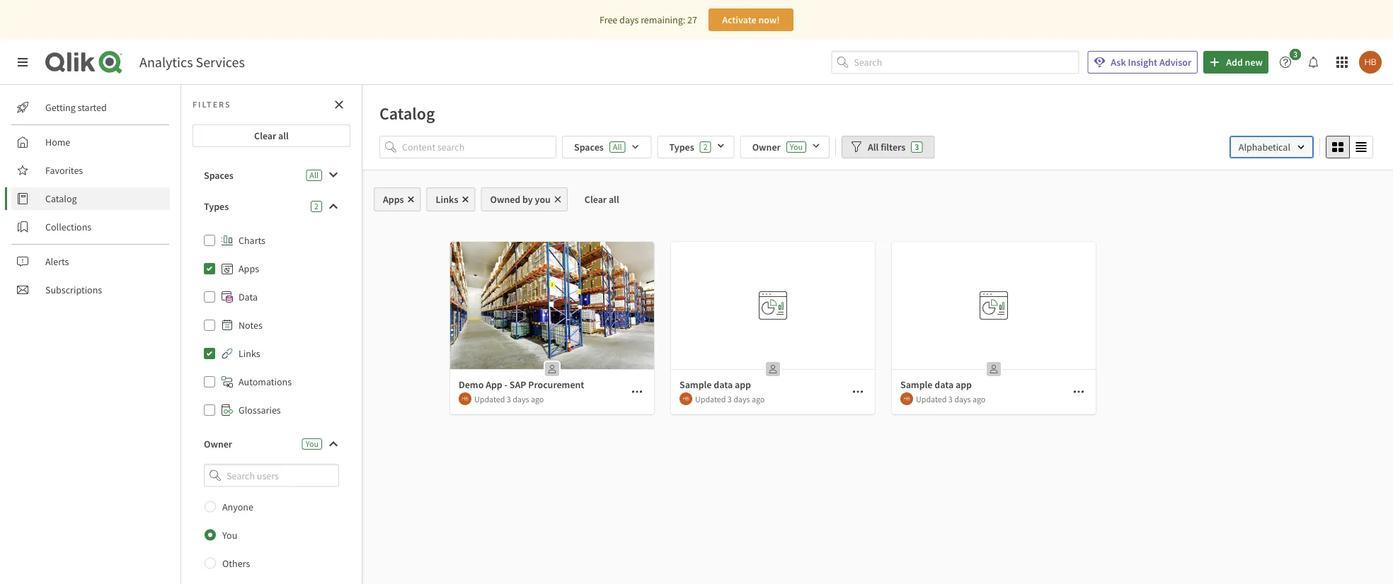 Task type: vqa. For each thing, say whether or not it's contained in the screenshot.
Go to Catalog button
no



Task type: locate. For each thing, give the bounding box(es) containing it.
apps button
[[374, 188, 421, 212]]

procurement
[[528, 379, 584, 391]]

1 vertical spatial 2
[[314, 201, 319, 212]]

0 horizontal spatial you
[[222, 529, 237, 542]]

2 horizontal spatial ago
[[973, 394, 986, 405]]

spaces
[[574, 141, 604, 154], [204, 169, 233, 182]]

filters region
[[362, 133, 1393, 170]]

2 horizontal spatial howard brown element
[[900, 393, 913, 406]]

3
[[1293, 49, 1298, 60], [915, 142, 919, 153], [507, 394, 511, 405], [728, 394, 732, 405], [948, 394, 953, 405]]

0 horizontal spatial owner
[[204, 438, 232, 451]]

collections link
[[11, 216, 170, 239]]

sample for 1st the howard brown element from the right
[[900, 379, 933, 391]]

2 horizontal spatial updated 3 days ago
[[916, 394, 986, 405]]

0 vertical spatial apps
[[383, 193, 404, 206]]

1 horizontal spatial all
[[609, 193, 619, 206]]

apps
[[383, 193, 404, 206], [239, 263, 259, 275]]

1 more actions image from the left
[[631, 387, 643, 398]]

alphabetical
[[1239, 141, 1290, 154]]

Search text field
[[854, 51, 1079, 74]]

owned by you
[[490, 193, 551, 206]]

1 sample from the left
[[680, 379, 712, 391]]

catalog link
[[11, 188, 170, 210]]

you inside filters region
[[790, 142, 803, 153]]

ago
[[531, 394, 544, 405], [752, 394, 765, 405], [973, 394, 986, 405]]

favorites
[[45, 164, 83, 177]]

1 vertical spatial links
[[239, 348, 260, 360]]

clear all button right "you"
[[573, 188, 631, 212]]

2 horizontal spatial updated
[[916, 394, 947, 405]]

1 horizontal spatial howard brown element
[[680, 393, 692, 406]]

1 horizontal spatial sample data app
[[900, 379, 972, 391]]

0 horizontal spatial links
[[239, 348, 260, 360]]

catalog
[[379, 103, 435, 124], [45, 193, 77, 205]]

clear all button down filters
[[193, 125, 350, 147]]

1 ago from the left
[[531, 394, 544, 405]]

apps left 'links' button
[[383, 193, 404, 206]]

getting started link
[[11, 96, 170, 119]]

1 horizontal spatial app
[[956, 379, 972, 391]]

services
[[196, 53, 245, 71]]

alerts link
[[11, 251, 170, 273]]

2 updated from the left
[[695, 394, 726, 405]]

demo
[[459, 379, 484, 391]]

1 vertical spatial clear
[[585, 193, 607, 206]]

switch view group
[[1326, 136, 1373, 159]]

0 horizontal spatial sample
[[680, 379, 712, 391]]

2 more actions image from the left
[[1073, 387, 1084, 398]]

1 horizontal spatial personal element
[[762, 358, 784, 381]]

personal element for 1st the howard brown element from the right
[[983, 358, 1005, 381]]

1 vertical spatial owner
[[204, 438, 232, 451]]

0 horizontal spatial ago
[[531, 394, 544, 405]]

howard brown image
[[1359, 51, 1382, 74], [900, 393, 913, 406]]

howard brown image
[[459, 393, 471, 406], [680, 393, 692, 406]]

apps up data
[[239, 263, 259, 275]]

3 howard brown element from the left
[[900, 393, 913, 406]]

0 horizontal spatial 2
[[314, 201, 319, 212]]

2 vertical spatial you
[[222, 529, 237, 542]]

1 vertical spatial howard brown image
[[900, 393, 913, 406]]

2 updated 3 days ago from the left
[[695, 394, 765, 405]]

clear all
[[254, 130, 289, 142], [585, 193, 619, 206]]

2 howard brown image from the left
[[680, 393, 692, 406]]

filters
[[193, 99, 231, 110]]

1 horizontal spatial links
[[436, 193, 458, 206]]

links down notes
[[239, 348, 260, 360]]

links inside button
[[436, 193, 458, 206]]

0 vertical spatial links
[[436, 193, 458, 206]]

0 vertical spatial types
[[669, 141, 694, 154]]

links right apps button
[[436, 193, 458, 206]]

demo app - sap procurement
[[459, 379, 584, 391]]

0 vertical spatial you
[[790, 142, 803, 153]]

1 horizontal spatial sample
[[900, 379, 933, 391]]

2 inside filters region
[[703, 142, 708, 153]]

0 vertical spatial catalog
[[379, 103, 435, 124]]

links
[[436, 193, 458, 206], [239, 348, 260, 360]]

1 personal element from the left
[[541, 358, 563, 381]]

0 horizontal spatial apps
[[239, 263, 259, 275]]

2 sample data app from the left
[[900, 379, 972, 391]]

1 vertical spatial types
[[204, 200, 229, 213]]

add
[[1226, 56, 1243, 69]]

2
[[703, 142, 708, 153], [314, 201, 319, 212]]

1 horizontal spatial apps
[[383, 193, 404, 206]]

ago for personal element related to 3rd the howard brown element from the right
[[531, 394, 544, 405]]

activate now! link
[[709, 8, 793, 31]]

data
[[239, 291, 258, 304]]

2 howard brown element from the left
[[680, 393, 692, 406]]

updated
[[474, 394, 505, 405], [695, 394, 726, 405], [916, 394, 947, 405]]

1 horizontal spatial spaces
[[574, 141, 604, 154]]

1 vertical spatial all
[[609, 193, 619, 206]]

1 updated from the left
[[474, 394, 505, 405]]

sap
[[510, 379, 526, 391]]

0 horizontal spatial catalog
[[45, 193, 77, 205]]

1 horizontal spatial data
[[935, 379, 954, 391]]

3 personal element from the left
[[983, 358, 1005, 381]]

1 vertical spatial you
[[306, 439, 319, 450]]

0 horizontal spatial clear
[[254, 130, 276, 142]]

all
[[278, 130, 289, 142], [609, 193, 619, 206]]

now!
[[758, 13, 780, 26]]

more actions image for sample data app
[[1073, 387, 1084, 398]]

1 horizontal spatial 2
[[703, 142, 708, 153]]

Content search text field
[[402, 136, 556, 159]]

apps inside button
[[383, 193, 404, 206]]

others
[[222, 558, 250, 570]]

0 vertical spatial owner
[[752, 141, 781, 154]]

1 horizontal spatial more actions image
[[1073, 387, 1084, 398]]

2 horizontal spatial you
[[790, 142, 803, 153]]

3 ago from the left
[[973, 394, 986, 405]]

0 horizontal spatial updated
[[474, 394, 505, 405]]

0 vertical spatial clear
[[254, 130, 276, 142]]

free
[[600, 13, 617, 26]]

2 personal element from the left
[[762, 358, 784, 381]]

you
[[535, 193, 551, 206]]

updated 3 days ago
[[474, 394, 544, 405], [695, 394, 765, 405], [916, 394, 986, 405]]

1 horizontal spatial ago
[[752, 394, 765, 405]]

2 sample from the left
[[900, 379, 933, 391]]

0 horizontal spatial updated 3 days ago
[[474, 394, 544, 405]]

0 horizontal spatial clear all
[[254, 130, 289, 142]]

notes
[[239, 319, 262, 332]]

owned
[[490, 193, 520, 206]]

1 data from the left
[[714, 379, 733, 391]]

1 vertical spatial spaces
[[204, 169, 233, 182]]

owner inside filters region
[[752, 141, 781, 154]]

personal element
[[541, 358, 563, 381], [762, 358, 784, 381], [983, 358, 1005, 381]]

0 horizontal spatial more actions image
[[631, 387, 643, 398]]

home link
[[11, 131, 170, 154]]

2 data from the left
[[935, 379, 954, 391]]

1 sample data app from the left
[[680, 379, 751, 391]]

1 horizontal spatial howard brown image
[[1359, 51, 1382, 74]]

1 vertical spatial catalog
[[45, 193, 77, 205]]

app
[[735, 379, 751, 391], [956, 379, 972, 391]]

0 horizontal spatial data
[[714, 379, 733, 391]]

0 horizontal spatial howard brown image
[[900, 393, 913, 406]]

types
[[669, 141, 694, 154], [204, 200, 229, 213]]

started
[[78, 101, 107, 114]]

0 vertical spatial spaces
[[574, 141, 604, 154]]

0 horizontal spatial clear all button
[[193, 125, 350, 147]]

1 app from the left
[[735, 379, 751, 391]]

you
[[790, 142, 803, 153], [306, 439, 319, 450], [222, 529, 237, 542]]

1 horizontal spatial howard brown image
[[680, 393, 692, 406]]

2 app from the left
[[956, 379, 972, 391]]

clear all button
[[193, 125, 350, 147], [573, 188, 631, 212]]

0 horizontal spatial howard brown element
[[459, 393, 471, 406]]

3 updated 3 days ago from the left
[[916, 394, 986, 405]]

0 horizontal spatial sample data app
[[680, 379, 751, 391]]

0 horizontal spatial howard brown image
[[459, 393, 471, 406]]

1 howard brown image from the left
[[459, 393, 471, 406]]

sample data app
[[680, 379, 751, 391], [900, 379, 972, 391]]

days
[[619, 13, 639, 26], [513, 394, 529, 405], [734, 394, 750, 405], [954, 394, 971, 405]]

howard brown image for sample data app
[[680, 393, 692, 406]]

3 updated from the left
[[916, 394, 947, 405]]

0 vertical spatial howard brown image
[[1359, 51, 1382, 74]]

1 vertical spatial clear all button
[[573, 188, 631, 212]]

close sidebar menu image
[[17, 57, 28, 68]]

1 horizontal spatial clear
[[585, 193, 607, 206]]

1 horizontal spatial clear all button
[[573, 188, 631, 212]]

0 horizontal spatial personal element
[[541, 358, 563, 381]]

1 horizontal spatial updated
[[695, 394, 726, 405]]

clear
[[254, 130, 276, 142], [585, 193, 607, 206]]

navigation pane element
[[0, 91, 181, 307]]

0 horizontal spatial spaces
[[204, 169, 233, 182]]

data for second the howard brown element from the left
[[714, 379, 733, 391]]

0 vertical spatial all
[[278, 130, 289, 142]]

data
[[714, 379, 733, 391], [935, 379, 954, 391]]

0 vertical spatial 2
[[703, 142, 708, 153]]

updated 3 days ago for 1st the howard brown element from the right
[[916, 394, 986, 405]]

all
[[868, 141, 879, 154], [613, 142, 622, 153], [310, 170, 319, 181]]

0 vertical spatial clear all
[[254, 130, 289, 142]]

sample data app for 1st the howard brown element from the right
[[900, 379, 972, 391]]

howard brown element
[[459, 393, 471, 406], [680, 393, 692, 406], [900, 393, 913, 406]]

analytics services
[[139, 53, 245, 71]]

1 horizontal spatial clear all
[[585, 193, 619, 206]]

more actions image
[[631, 387, 643, 398], [1073, 387, 1084, 398]]

2 horizontal spatial personal element
[[983, 358, 1005, 381]]

1 horizontal spatial owner
[[752, 141, 781, 154]]

subscriptions
[[45, 284, 102, 297]]

remaining:
[[641, 13, 685, 26]]

0 horizontal spatial app
[[735, 379, 751, 391]]

free days remaining: 27
[[600, 13, 697, 26]]

personal element for 3rd the howard brown element from the right
[[541, 358, 563, 381]]

1 horizontal spatial updated 3 days ago
[[695, 394, 765, 405]]

1 updated 3 days ago from the left
[[474, 394, 544, 405]]

sample
[[680, 379, 712, 391], [900, 379, 933, 391]]

None field
[[193, 464, 350, 487]]

1 vertical spatial apps
[[239, 263, 259, 275]]

updated 3 days ago for 3rd the howard brown element from the right
[[474, 394, 544, 405]]

2 ago from the left
[[752, 394, 765, 405]]

searchbar element
[[831, 51, 1079, 74]]

owner
[[752, 141, 781, 154], [204, 438, 232, 451]]

owned by you button
[[481, 188, 568, 212]]

1 horizontal spatial types
[[669, 141, 694, 154]]



Task type: describe. For each thing, give the bounding box(es) containing it.
app for second the howard brown element from the left
[[735, 379, 751, 391]]

updated for 1st the howard brown element from the right
[[916, 394, 947, 405]]

qlik sense app image
[[450, 242, 654, 370]]

3 for second the howard brown element from the left
[[728, 394, 732, 405]]

more actions image
[[852, 387, 864, 398]]

1 horizontal spatial you
[[306, 439, 319, 450]]

1 vertical spatial clear all
[[585, 193, 619, 206]]

ask
[[1111, 56, 1126, 69]]

all filters
[[868, 141, 906, 154]]

howard brown image for demo app - sap procurement
[[459, 393, 471, 406]]

updated 3 days ago for second the howard brown element from the left
[[695, 394, 765, 405]]

you inside owner option group
[[222, 529, 237, 542]]

charts
[[239, 234, 265, 247]]

app for 1st the howard brown element from the right
[[956, 379, 972, 391]]

favorites link
[[11, 159, 170, 182]]

types inside filters region
[[669, 141, 694, 154]]

getting
[[45, 101, 76, 114]]

updated for second the howard brown element from the left
[[695, 394, 726, 405]]

automations
[[239, 376, 292, 389]]

collections
[[45, 221, 91, 234]]

filters
[[881, 141, 906, 154]]

ago for personal element associated with 1st the howard brown element from the right
[[973, 394, 986, 405]]

data for 1st the howard brown element from the right
[[935, 379, 954, 391]]

3 inside "dropdown button"
[[1293, 49, 1298, 60]]

home
[[45, 136, 70, 149]]

Alphabetical field
[[1229, 136, 1314, 159]]

3 button
[[1274, 49, 1305, 74]]

add new button
[[1204, 51, 1269, 74]]

personal element for second the howard brown element from the left
[[762, 358, 784, 381]]

ago for personal element associated with second the howard brown element from the left
[[752, 394, 765, 405]]

subscriptions link
[[11, 279, 170, 302]]

0 horizontal spatial types
[[204, 200, 229, 213]]

activate now!
[[722, 13, 780, 26]]

more actions image for demo app - sap procurement
[[631, 387, 643, 398]]

spaces inside filters region
[[574, 141, 604, 154]]

activate
[[722, 13, 756, 26]]

alerts
[[45, 256, 69, 268]]

sample for second the howard brown element from the left
[[680, 379, 712, 391]]

catalog inside navigation pane element
[[45, 193, 77, 205]]

glossaries
[[239, 404, 281, 417]]

3 for 3rd the howard brown element from the right
[[507, 394, 511, 405]]

app
[[486, 379, 502, 391]]

owner option group
[[193, 493, 350, 578]]

getting started
[[45, 101, 107, 114]]

analytics services element
[[139, 53, 245, 71]]

ask insight advisor
[[1111, 56, 1191, 69]]

add new
[[1226, 56, 1263, 69]]

sample data app for second the howard brown element from the left
[[680, 379, 751, 391]]

0 horizontal spatial all
[[278, 130, 289, 142]]

new
[[1245, 56, 1263, 69]]

0 horizontal spatial all
[[310, 170, 319, 181]]

-
[[504, 379, 508, 391]]

3 inside filters region
[[915, 142, 919, 153]]

ask insight advisor button
[[1088, 51, 1198, 74]]

27
[[687, 13, 697, 26]]

links button
[[427, 188, 475, 212]]

3 for 1st the howard brown element from the right
[[948, 394, 953, 405]]

1 horizontal spatial catalog
[[379, 103, 435, 124]]

advisor
[[1159, 56, 1191, 69]]

Search users text field
[[224, 464, 322, 487]]

analytics
[[139, 53, 193, 71]]

updated for 3rd the howard brown element from the right
[[474, 394, 505, 405]]

anyone
[[222, 501, 253, 514]]

insight
[[1128, 56, 1157, 69]]

1 horizontal spatial all
[[613, 142, 622, 153]]

0 vertical spatial clear all button
[[193, 125, 350, 147]]

by
[[522, 193, 533, 206]]

1 howard brown element from the left
[[459, 393, 471, 406]]

2 horizontal spatial all
[[868, 141, 879, 154]]



